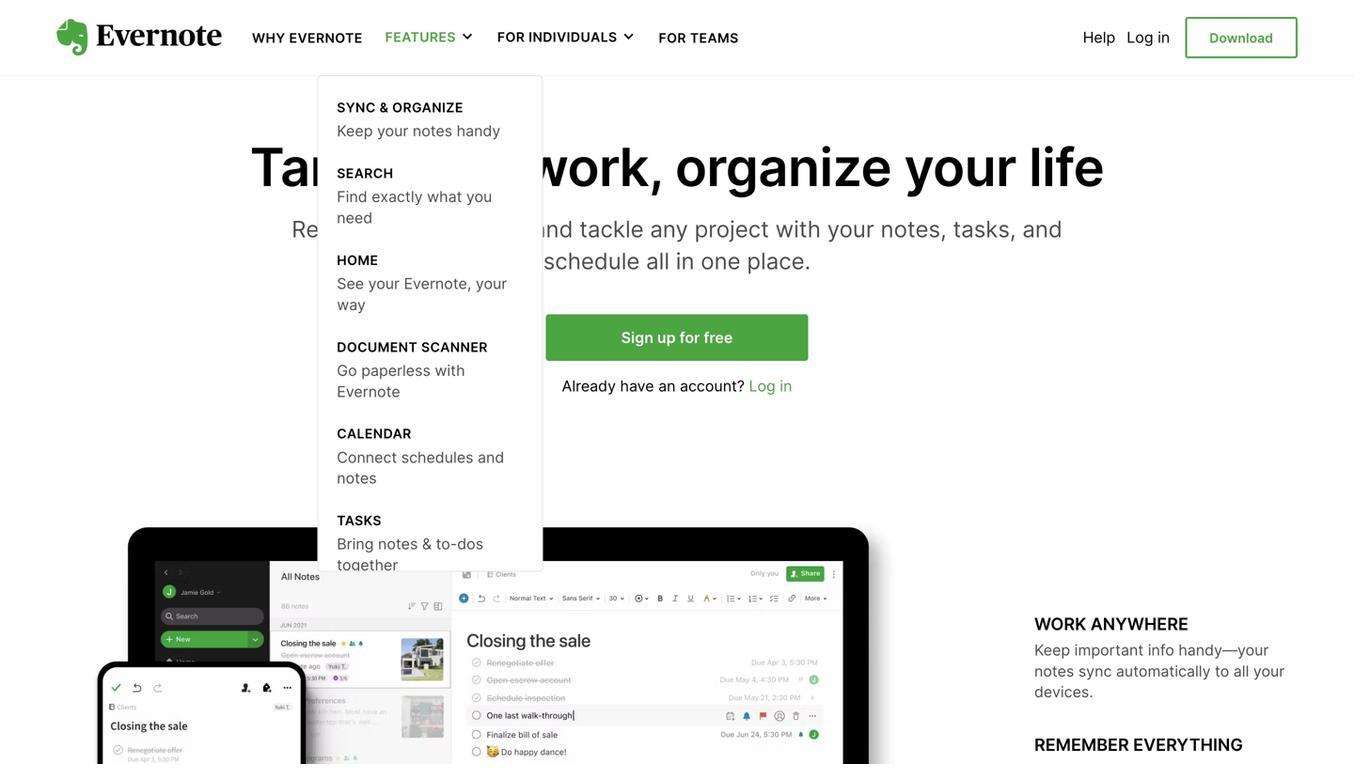 Task type: locate. For each thing, give the bounding box(es) containing it.
in
[[1158, 28, 1170, 47], [676, 247, 695, 275], [780, 377, 792, 395]]

log in link right account?
[[749, 377, 792, 395]]

any
[[650, 216, 688, 243]]

evernote logo image
[[56, 19, 222, 56]]

with up place.
[[775, 216, 821, 243]]

0 horizontal spatial remember
[[292, 216, 407, 243]]

and right tasks,
[[1023, 216, 1062, 243]]

0 vertical spatial log in link
[[1127, 28, 1170, 47]]

0 vertical spatial all
[[646, 247, 670, 275]]

for inside button
[[497, 29, 525, 45]]

work anywhere keep important info handy—your notes sync automatically to all your devices.
[[1034, 614, 1285, 702]]

for left individuals
[[497, 29, 525, 45]]

in right help
[[1158, 28, 1170, 47]]

your inside sync & organize keep your notes handy
[[377, 122, 408, 140]]

with inside remember everything and tackle any project with your notes, tasks, and schedule all in one place.
[[775, 216, 821, 243]]

tame
[[250, 135, 387, 199]]

1 vertical spatial &
[[422, 535, 432, 554]]

way
[[337, 296, 366, 314]]

evernote right the why
[[289, 30, 363, 46]]

sync
[[337, 100, 376, 116]]

1 vertical spatial log
[[749, 377, 776, 395]]

in right account?
[[780, 377, 792, 395]]

0 horizontal spatial log
[[749, 377, 776, 395]]

log right account?
[[749, 377, 776, 395]]

1 vertical spatial all
[[1234, 662, 1249, 681]]

everything down you at top
[[413, 216, 527, 243]]

notes inside sync & organize keep your notes handy
[[413, 122, 452, 140]]

keep inside work anywhere keep important info handy—your notes sync automatically to all your devices.
[[1034, 641, 1070, 660]]

remember everything
[[1034, 735, 1243, 756]]

notes down organize
[[413, 122, 452, 140]]

1 horizontal spatial and
[[533, 216, 573, 243]]

& inside sync & organize keep your notes handy
[[380, 100, 389, 116]]

all right the to
[[1234, 662, 1249, 681]]

devices.
[[1034, 683, 1093, 702]]

keep
[[337, 122, 373, 140], [1034, 641, 1070, 660]]

0 vertical spatial with
[[775, 216, 821, 243]]

with down scanner
[[435, 361, 465, 380]]

1 vertical spatial keep
[[1034, 641, 1070, 660]]

notes down connect
[[337, 469, 377, 488]]

place.
[[747, 247, 811, 275]]

and right "schedules"
[[478, 448, 504, 467]]

find
[[337, 188, 367, 206]]

sign up for free link
[[546, 314, 808, 361]]

life
[[1029, 135, 1104, 199]]

sync & organize keep your notes handy
[[337, 100, 501, 140]]

remember inside remember everything and tackle any project with your notes, tasks, and schedule all in one place.
[[292, 216, 407, 243]]

remember
[[292, 216, 407, 243], [1034, 735, 1129, 756]]

notes,
[[881, 216, 947, 243]]

& left to-
[[422, 535, 432, 554]]

& right the sync
[[380, 100, 389, 116]]

0 horizontal spatial keep
[[337, 122, 373, 140]]

log in
[[1127, 28, 1170, 47]]

free
[[704, 329, 733, 347]]

calendar connect schedules and notes
[[337, 426, 504, 488]]

have
[[620, 377, 654, 395]]

document scanner go paperless with evernote
[[337, 339, 488, 401]]

notes
[[413, 122, 452, 140], [337, 469, 377, 488], [378, 535, 418, 554], [1034, 662, 1074, 681]]

everything inside remember everything and tackle any project with your notes, tasks, and schedule all in one place.
[[413, 216, 527, 243]]

0 horizontal spatial everything
[[413, 216, 527, 243]]

notes up devices.
[[1034, 662, 1074, 681]]

organize
[[392, 100, 463, 116]]

0 horizontal spatial and
[[478, 448, 504, 467]]

keep down the sync
[[337, 122, 373, 140]]

0 vertical spatial keep
[[337, 122, 373, 140]]

for individuals button
[[497, 28, 636, 47]]

download link
[[1185, 17, 1298, 58]]

already have an account? log in
[[562, 377, 792, 395]]

0 vertical spatial evernote
[[289, 30, 363, 46]]

work,
[[525, 135, 663, 199]]

1 horizontal spatial all
[[1234, 662, 1249, 681]]

0 horizontal spatial log in link
[[749, 377, 792, 395]]

log right help
[[1127, 28, 1153, 47]]

evernote
[[289, 30, 363, 46], [337, 383, 400, 401]]

everything
[[413, 216, 527, 243], [1133, 735, 1243, 756]]

evernote down go
[[337, 383, 400, 401]]

keep down work
[[1034, 641, 1070, 660]]

0 horizontal spatial with
[[435, 361, 465, 380]]

log in link
[[1127, 28, 1170, 47], [749, 377, 792, 395]]

0 vertical spatial log
[[1127, 28, 1153, 47]]

0 vertical spatial remember
[[292, 216, 407, 243]]

notes inside the tasks bring notes & to-dos together
[[378, 535, 418, 554]]

one
[[701, 247, 741, 275]]

1 horizontal spatial with
[[775, 216, 821, 243]]

0 horizontal spatial for
[[497, 29, 525, 45]]

together
[[337, 556, 398, 575]]

info
[[1148, 641, 1174, 660]]

project
[[695, 216, 769, 243]]

notes inside work anywhere keep important info handy—your notes sync automatically to all your devices.
[[1034, 662, 1074, 681]]

bring
[[337, 535, 374, 554]]

for teams
[[659, 30, 739, 46]]

all down "any"
[[646, 247, 670, 275]]

handy—your
[[1179, 641, 1269, 660]]

exactly
[[372, 188, 423, 206]]

all inside remember everything and tackle any project with your notes, tasks, and schedule all in one place.
[[646, 247, 670, 275]]

and up schedule
[[533, 216, 573, 243]]

tasks
[[337, 513, 382, 529]]

2 horizontal spatial in
[[1158, 28, 1170, 47]]

your
[[377, 122, 408, 140], [400, 135, 512, 199], [904, 135, 1016, 199], [827, 216, 874, 243], [368, 275, 400, 293], [476, 275, 507, 293], [1253, 662, 1285, 681]]

1 horizontal spatial for
[[659, 30, 686, 46]]

keep inside sync & organize keep your notes handy
[[337, 122, 373, 140]]

with
[[775, 216, 821, 243], [435, 361, 465, 380]]

2 vertical spatial in
[[780, 377, 792, 395]]

for left 'teams'
[[659, 30, 686, 46]]

0 vertical spatial everything
[[413, 216, 527, 243]]

and
[[533, 216, 573, 243], [1023, 216, 1062, 243], [478, 448, 504, 467]]

handy
[[457, 122, 501, 140]]

tackle
[[580, 216, 644, 243]]

0 horizontal spatial &
[[380, 100, 389, 116]]

0 horizontal spatial all
[[646, 247, 670, 275]]

for for for teams
[[659, 30, 686, 46]]

&
[[380, 100, 389, 116], [422, 535, 432, 554]]

1 vertical spatial everything
[[1133, 735, 1243, 756]]

all
[[646, 247, 670, 275], [1234, 662, 1249, 681]]

in down "any"
[[676, 247, 695, 275]]

1 horizontal spatial remember
[[1034, 735, 1129, 756]]

0 vertical spatial &
[[380, 100, 389, 116]]

for
[[497, 29, 525, 45], [659, 30, 686, 46]]

notes inside the calendar connect schedules and notes
[[337, 469, 377, 488]]

0 horizontal spatial in
[[676, 247, 695, 275]]

1 horizontal spatial &
[[422, 535, 432, 554]]

1 horizontal spatial log in link
[[1127, 28, 1170, 47]]

1 horizontal spatial log
[[1127, 28, 1153, 47]]

everything down automatically
[[1133, 735, 1243, 756]]

to-
[[436, 535, 457, 554]]

log
[[1127, 28, 1153, 47], [749, 377, 776, 395]]

an
[[658, 377, 676, 395]]

schedule
[[543, 247, 640, 275]]

go
[[337, 361, 357, 380]]

1 vertical spatial remember
[[1034, 735, 1129, 756]]

1 horizontal spatial everything
[[1133, 735, 1243, 756]]

1 vertical spatial in
[[676, 247, 695, 275]]

evernote ui on desktop and mobile image
[[56, 518, 959, 765]]

log in link right help
[[1127, 28, 1170, 47]]

document
[[337, 339, 418, 355]]

1 vertical spatial evernote
[[337, 383, 400, 401]]

remember up home
[[292, 216, 407, 243]]

1 horizontal spatial keep
[[1034, 641, 1070, 660]]

1 vertical spatial log in link
[[749, 377, 792, 395]]

calendar
[[337, 426, 412, 442]]

1 vertical spatial with
[[435, 361, 465, 380]]

search find exactly what you need
[[337, 165, 492, 227]]

remember down devices.
[[1034, 735, 1129, 756]]

why
[[252, 30, 286, 46]]

notes up together at the left of the page
[[378, 535, 418, 554]]

organize
[[675, 135, 892, 199]]



Task type: describe. For each thing, give the bounding box(es) containing it.
you
[[466, 188, 492, 206]]

to
[[1215, 662, 1229, 681]]

for for for individuals
[[497, 29, 525, 45]]

anywhere
[[1091, 614, 1189, 635]]

tasks bring notes & to-dos together
[[337, 513, 483, 575]]

for teams link
[[659, 28, 739, 47]]

evernote inside document scanner go paperless with evernote
[[337, 383, 400, 401]]

with inside document scanner go paperless with evernote
[[435, 361, 465, 380]]

your inside remember everything and tackle any project with your notes, tasks, and schedule all in one place.
[[827, 216, 874, 243]]

1 horizontal spatial in
[[780, 377, 792, 395]]

features button
[[385, 28, 475, 47]]

remember for remember everything and tackle any project with your notes, tasks, and schedule all in one place.
[[292, 216, 407, 243]]

everything for remember everything
[[1133, 735, 1243, 756]]

0 vertical spatial in
[[1158, 28, 1170, 47]]

important
[[1075, 641, 1144, 660]]

dos
[[457, 535, 483, 554]]

home see your evernote, your way
[[337, 252, 507, 314]]

tasks,
[[953, 216, 1016, 243]]

paperless
[[361, 361, 431, 380]]

search
[[337, 165, 394, 181]]

connect
[[337, 448, 397, 467]]

for
[[680, 329, 700, 347]]

account?
[[680, 377, 745, 395]]

need
[[337, 209, 373, 227]]

work
[[1034, 614, 1086, 635]]

and inside the calendar connect schedules and notes
[[478, 448, 504, 467]]

help
[[1083, 28, 1116, 47]]

2 horizontal spatial and
[[1023, 216, 1062, 243]]

sign up for free
[[621, 329, 733, 347]]

individuals
[[529, 29, 617, 45]]

& inside the tasks bring notes & to-dos together
[[422, 535, 432, 554]]

schedules
[[401, 448, 473, 467]]

automatically
[[1116, 662, 1211, 681]]

scanner
[[421, 339, 488, 355]]

remember for remember everything
[[1034, 735, 1129, 756]]

why evernote link
[[252, 28, 363, 47]]

all inside work anywhere keep important info handy—your notes sync automatically to all your devices.
[[1234, 662, 1249, 681]]

teams
[[690, 30, 739, 46]]

evernote,
[[404, 275, 471, 293]]

see
[[337, 275, 364, 293]]

what
[[427, 188, 462, 206]]

tame your work, organize your life
[[250, 135, 1104, 199]]

your inside work anywhere keep important info handy—your notes sync automatically to all your devices.
[[1253, 662, 1285, 681]]

everything for remember everything and tackle any project with your notes, tasks, and schedule all in one place.
[[413, 216, 527, 243]]

home
[[337, 252, 378, 268]]

for individuals
[[497, 29, 617, 45]]

remember everything and tackle any project with your notes, tasks, and schedule all in one place.
[[292, 216, 1062, 275]]

why evernote
[[252, 30, 363, 46]]

up
[[657, 329, 676, 347]]

sign
[[621, 329, 654, 347]]

help link
[[1083, 28, 1116, 47]]

features
[[385, 29, 456, 45]]

in inside remember everything and tackle any project with your notes, tasks, and schedule all in one place.
[[676, 247, 695, 275]]

sync
[[1078, 662, 1112, 681]]

download
[[1210, 30, 1273, 46]]

already
[[562, 377, 616, 395]]



Task type: vqa. For each thing, say whether or not it's contained in the screenshot.
in to the top
yes



